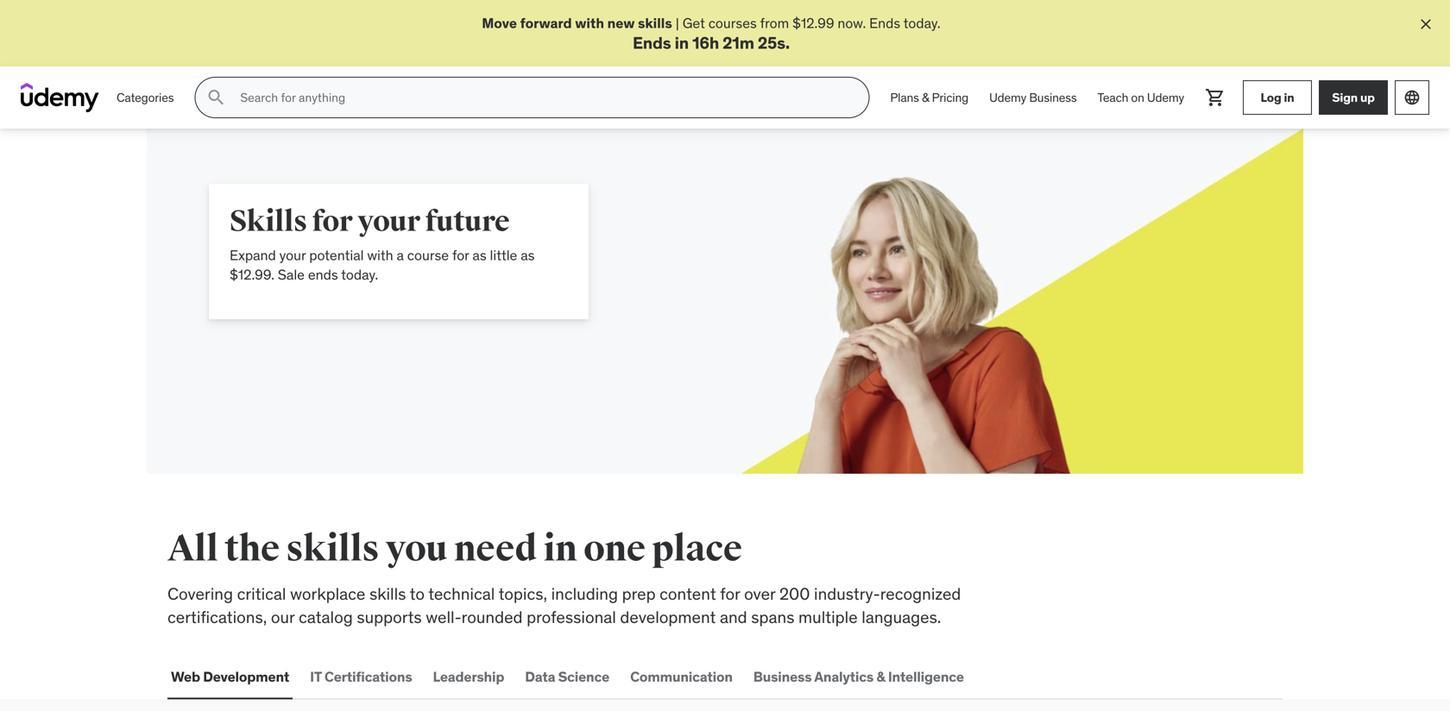 Task type: describe. For each thing, give the bounding box(es) containing it.
critical
[[237, 584, 286, 604]]

leadership
[[433, 668, 504, 686]]

development
[[203, 668, 289, 686]]

for for your
[[452, 247, 469, 264]]

get
[[683, 14, 705, 32]]

leadership button
[[430, 656, 508, 698]]

skills for your future expand your potential with a course for as little as $12.99. sale ends today.
[[230, 204, 535, 284]]

our
[[271, 607, 295, 627]]

all
[[167, 527, 218, 572]]

course
[[407, 247, 449, 264]]

analytics
[[814, 668, 874, 686]]

with inside move forward with new skills | get courses from $12.99 now. ends today. ends in 16h 21m 25s .
[[575, 14, 604, 32]]

ends
[[308, 266, 338, 284]]

1 udemy from the left
[[989, 90, 1027, 105]]

expand
[[230, 247, 276, 264]]

place
[[652, 527, 742, 572]]

data science
[[525, 668, 610, 686]]

content
[[660, 584, 716, 604]]

2 as from the left
[[521, 247, 535, 264]]

you
[[386, 527, 448, 572]]

and
[[720, 607, 747, 627]]

skills inside move forward with new skills | get courses from $12.99 now. ends today. ends in 16h 21m 25s .
[[638, 14, 672, 32]]

development
[[620, 607, 716, 627]]

categories
[[117, 90, 174, 105]]

professional
[[527, 607, 616, 627]]

the
[[225, 527, 280, 572]]

1 as from the left
[[473, 247, 487, 264]]

in inside move forward with new skills | get courses from $12.99 now. ends today. ends in 16h 21m 25s .
[[675, 32, 689, 53]]

courses
[[709, 14, 757, 32]]

choose a language image
[[1404, 89, 1421, 106]]

little
[[490, 247, 517, 264]]

move
[[482, 14, 517, 32]]

it
[[310, 668, 322, 686]]

rounded
[[462, 607, 523, 627]]

skills inside covering critical workplace skills to technical topics, including prep content for over 200 industry-recognized certifications, our catalog supports well-rounded professional development and spans multiple languages.
[[369, 584, 406, 604]]

log in
[[1261, 90, 1295, 105]]

spans
[[751, 607, 795, 627]]

submit search image
[[206, 87, 226, 108]]

prep
[[622, 584, 656, 604]]

catalog
[[299, 607, 353, 627]]

well-
[[426, 607, 462, 627]]

forward
[[520, 14, 572, 32]]

categories button
[[106, 77, 184, 118]]

business analytics & intelligence button
[[750, 656, 968, 698]]

plans & pricing link
[[880, 77, 979, 118]]

intelligence
[[888, 668, 964, 686]]

1 vertical spatial your
[[279, 247, 306, 264]]

teach on udemy
[[1098, 90, 1184, 105]]

languages.
[[862, 607, 941, 627]]

all the skills you need in one place
[[167, 527, 742, 572]]

with inside the skills for your future expand your potential with a course for as little as $12.99. sale ends today.
[[367, 247, 393, 264]]

today. inside move forward with new skills | get courses from $12.99 now. ends today. ends in 16h 21m 25s .
[[904, 14, 941, 32]]

web development
[[171, 668, 289, 686]]

on
[[1131, 90, 1145, 105]]

1 horizontal spatial ends
[[869, 14, 901, 32]]

a
[[397, 247, 404, 264]]

it certifications
[[310, 668, 412, 686]]

communication button
[[627, 656, 736, 698]]

from
[[760, 14, 789, 32]]

$12.99
[[793, 14, 834, 32]]

sign up link
[[1319, 80, 1388, 115]]

data
[[525, 668, 555, 686]]

log
[[1261, 90, 1282, 105]]

web development button
[[167, 656, 293, 698]]

one
[[584, 527, 646, 572]]

technical
[[428, 584, 495, 604]]

certifications,
[[167, 607, 267, 627]]

udemy business
[[989, 90, 1077, 105]]



Task type: vqa. For each thing, say whether or not it's contained in the screenshot.
middle file
no



Task type: locate. For each thing, give the bounding box(es) containing it.
business left teach at the right top of the page
[[1029, 90, 1077, 105]]

udemy business link
[[979, 77, 1087, 118]]

sign
[[1332, 90, 1358, 105]]

0 horizontal spatial &
[[877, 668, 885, 686]]

as right little
[[521, 247, 535, 264]]

0 vertical spatial in
[[675, 32, 689, 53]]

0 horizontal spatial udemy
[[989, 90, 1027, 105]]

&
[[922, 90, 929, 105], [877, 668, 885, 686]]

workplace
[[290, 584, 365, 604]]

business analytics & intelligence
[[753, 668, 964, 686]]

0 horizontal spatial ends
[[633, 32, 671, 53]]

supports
[[357, 607, 422, 627]]

data science button
[[522, 656, 613, 698]]

0 horizontal spatial today.
[[341, 266, 378, 284]]

with left the a
[[367, 247, 393, 264]]

1 horizontal spatial business
[[1029, 90, 1077, 105]]

covering critical workplace skills to technical topics, including prep content for over 200 industry-recognized certifications, our catalog supports well-rounded professional development and spans multiple languages.
[[167, 584, 961, 627]]

1 horizontal spatial for
[[452, 247, 469, 264]]

for up 'potential'
[[312, 204, 353, 240]]

& right "analytics"
[[877, 668, 885, 686]]

1 horizontal spatial today.
[[904, 14, 941, 32]]

pricing
[[932, 90, 969, 105]]

0 vertical spatial skills
[[638, 14, 672, 32]]

1 vertical spatial today.
[[341, 266, 378, 284]]

0 horizontal spatial for
[[312, 204, 353, 240]]

covering
[[167, 584, 233, 604]]

up
[[1361, 90, 1375, 105]]

2 udemy from the left
[[1147, 90, 1184, 105]]

0 horizontal spatial as
[[473, 247, 487, 264]]

1 vertical spatial &
[[877, 668, 885, 686]]

1 vertical spatial with
[[367, 247, 393, 264]]

science
[[558, 668, 610, 686]]

2 vertical spatial in
[[544, 527, 577, 572]]

plans
[[890, 90, 919, 105]]

$12.99.
[[230, 266, 274, 284]]

recognized
[[880, 584, 961, 604]]

potential
[[309, 247, 364, 264]]

skills
[[638, 14, 672, 32], [286, 527, 379, 572], [369, 584, 406, 604]]

for up and
[[720, 584, 740, 604]]

communication
[[630, 668, 733, 686]]

as left little
[[473, 247, 487, 264]]

industry-
[[814, 584, 880, 604]]

ends down new
[[633, 32, 671, 53]]

|
[[676, 14, 679, 32]]

log in link
[[1243, 80, 1312, 115]]

1 vertical spatial in
[[1284, 90, 1295, 105]]

in up including
[[544, 527, 577, 572]]

1 horizontal spatial &
[[922, 90, 929, 105]]

today. down 'potential'
[[341, 266, 378, 284]]

your up the a
[[358, 204, 420, 240]]

today. inside the skills for your future expand your potential with a course for as little as $12.99. sale ends today.
[[341, 266, 378, 284]]

in
[[675, 32, 689, 53], [1284, 90, 1295, 105], [544, 527, 577, 572]]

now.
[[838, 14, 866, 32]]

your
[[358, 204, 420, 240], [279, 247, 306, 264]]

in right log
[[1284, 90, 1295, 105]]

& inside button
[[877, 668, 885, 686]]

0 vertical spatial with
[[575, 14, 604, 32]]

16h 21m 25s
[[692, 32, 785, 53]]

udemy
[[989, 90, 1027, 105], [1147, 90, 1184, 105]]

ends right now.
[[869, 14, 901, 32]]

multiple
[[799, 607, 858, 627]]

1 horizontal spatial your
[[358, 204, 420, 240]]

including
[[551, 584, 618, 604]]

udemy image
[[21, 83, 99, 112]]

need
[[454, 527, 537, 572]]

with left new
[[575, 14, 604, 32]]

with
[[575, 14, 604, 32], [367, 247, 393, 264]]

1 vertical spatial skills
[[286, 527, 379, 572]]

over
[[744, 584, 776, 604]]

1 vertical spatial for
[[452, 247, 469, 264]]

skills
[[230, 204, 307, 240]]

shopping cart with 0 items image
[[1205, 87, 1226, 108]]

0 horizontal spatial with
[[367, 247, 393, 264]]

skills up workplace
[[286, 527, 379, 572]]

for for workplace
[[720, 584, 740, 604]]

as
[[473, 247, 487, 264], [521, 247, 535, 264]]

close image
[[1418, 16, 1435, 33]]

Search for anything text field
[[237, 83, 848, 112]]

to
[[410, 584, 425, 604]]

new
[[607, 14, 635, 32]]

.
[[785, 32, 790, 53]]

& right the plans
[[922, 90, 929, 105]]

0 vertical spatial for
[[312, 204, 353, 240]]

0 horizontal spatial business
[[753, 668, 812, 686]]

plans & pricing
[[890, 90, 969, 105]]

0 vertical spatial your
[[358, 204, 420, 240]]

your up sale in the top of the page
[[279, 247, 306, 264]]

move forward with new skills | get courses from $12.99 now. ends today. ends in 16h 21m 25s .
[[482, 14, 941, 53]]

future
[[425, 204, 510, 240]]

1 horizontal spatial as
[[521, 247, 535, 264]]

0 horizontal spatial your
[[279, 247, 306, 264]]

udemy right pricing
[[989, 90, 1027, 105]]

1 vertical spatial business
[[753, 668, 812, 686]]

2 horizontal spatial in
[[1284, 90, 1295, 105]]

certifications
[[325, 668, 412, 686]]

1 horizontal spatial udemy
[[1147, 90, 1184, 105]]

skills up supports
[[369, 584, 406, 604]]

for inside covering critical workplace skills to technical topics, including prep content for over 200 industry-recognized certifications, our catalog supports well-rounded professional development and spans multiple languages.
[[720, 584, 740, 604]]

200
[[780, 584, 810, 604]]

teach on udemy link
[[1087, 77, 1195, 118]]

teach
[[1098, 90, 1129, 105]]

business
[[1029, 90, 1077, 105], [753, 668, 812, 686]]

it certifications button
[[307, 656, 416, 698]]

for
[[312, 204, 353, 240], [452, 247, 469, 264], [720, 584, 740, 604]]

skills left |
[[638, 14, 672, 32]]

sale
[[278, 266, 305, 284]]

today.
[[904, 14, 941, 32], [341, 266, 378, 284]]

ends
[[869, 14, 901, 32], [633, 32, 671, 53]]

1 horizontal spatial with
[[575, 14, 604, 32]]

udemy right on
[[1147, 90, 1184, 105]]

2 vertical spatial skills
[[369, 584, 406, 604]]

2 horizontal spatial for
[[720, 584, 740, 604]]

0 horizontal spatial in
[[544, 527, 577, 572]]

sign up
[[1332, 90, 1375, 105]]

web
[[171, 668, 200, 686]]

1 horizontal spatial in
[[675, 32, 689, 53]]

today. right now.
[[904, 14, 941, 32]]

for right course
[[452, 247, 469, 264]]

topics,
[[499, 584, 547, 604]]

0 vertical spatial business
[[1029, 90, 1077, 105]]

business inside button
[[753, 668, 812, 686]]

0 vertical spatial &
[[922, 90, 929, 105]]

0 vertical spatial today.
[[904, 14, 941, 32]]

2 vertical spatial for
[[720, 584, 740, 604]]

business down spans
[[753, 668, 812, 686]]

in down |
[[675, 32, 689, 53]]



